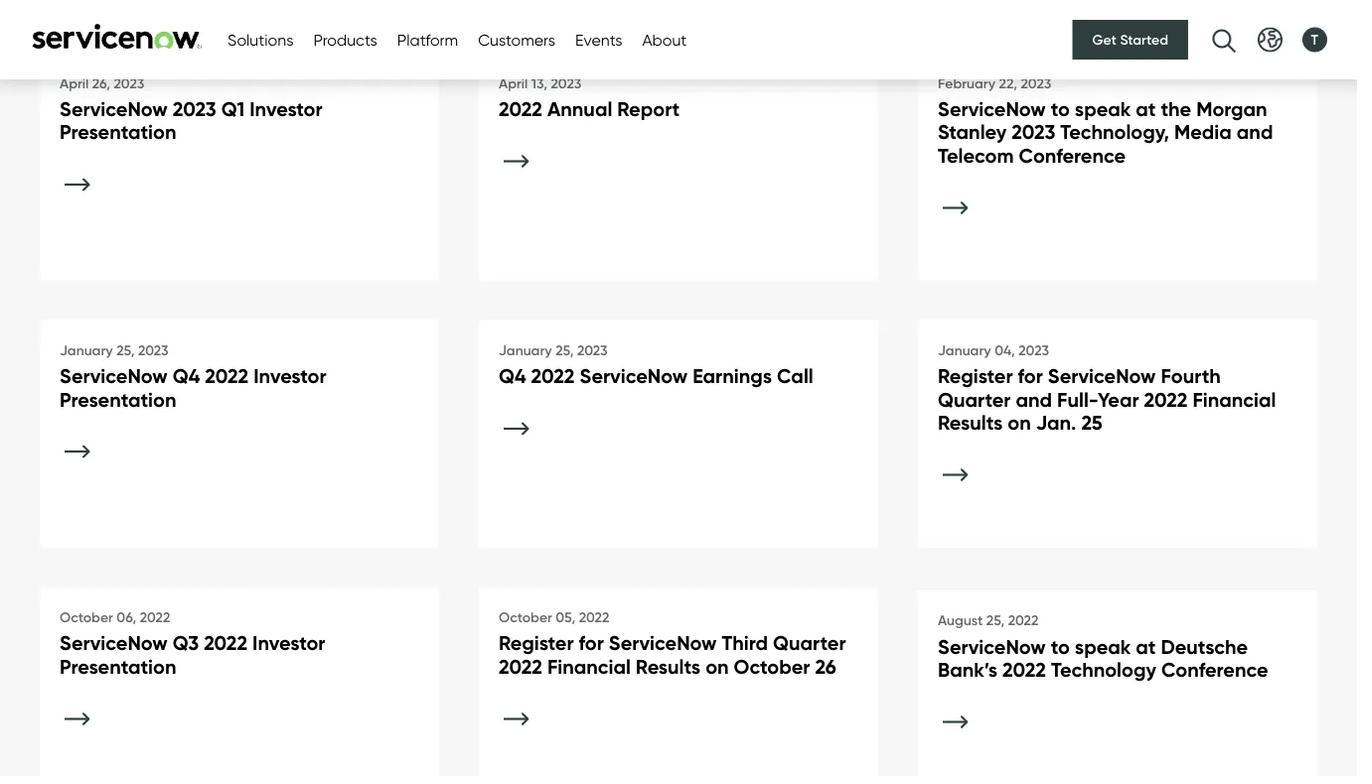 Task type: locate. For each thing, give the bounding box(es) containing it.
1 horizontal spatial on
[[1008, 411, 1031, 435]]

investor inside october 06, 2022 servicenow q3 2022 investor presentation
[[252, 631, 325, 656]]

on
[[1008, 411, 1031, 435], [706, 655, 729, 679]]

3 january from the left
[[938, 342, 991, 359]]

2023 for servicenow q4 2022 investor presentation
[[138, 342, 169, 359]]

2 january from the left
[[499, 342, 552, 359]]

2023 inside january 25, 2023 servicenow q4 2022 investor presentation
[[138, 342, 169, 359]]

speak inside february 22, 2023 servicenow to speak at the morgan stanley 2023 technology, media and telecom conference
[[1075, 97, 1131, 122]]

investor for servicenow q4 2022 investor presentation
[[253, 364, 326, 389]]

0 horizontal spatial for
[[579, 631, 604, 656]]

april inside the april 26, 2023 servicenow 2023 q1 investor presentation
[[60, 74, 89, 91]]

1 vertical spatial register
[[499, 631, 574, 656]]

servicenow inside the april 26, 2023 servicenow 2023 q1 investor presentation
[[60, 97, 168, 122]]

investor
[[250, 97, 322, 122], [253, 364, 326, 389], [252, 631, 325, 656]]

1 horizontal spatial and
[[1237, 120, 1273, 145]]

1 presentation from the top
[[60, 120, 176, 145]]

presentation inside january 25, 2023 servicenow q4 2022 investor presentation
[[60, 387, 176, 412]]

april inside april 13, 2023 2022 annual report
[[499, 74, 528, 91]]

servicenow inside october 05, 2022 register for servicenow  third quarter 2022 financial results on october 26
[[609, 631, 717, 656]]

customers
[[478, 30, 555, 49]]

0 vertical spatial presentation
[[60, 120, 176, 145]]

0 vertical spatial on
[[1008, 411, 1031, 435]]

events button
[[575, 28, 622, 52]]

earnings
[[693, 364, 772, 389]]

1 vertical spatial conference
[[1161, 658, 1268, 683]]

servicenow inside august 25, 2022 servicenow to speak at deutsche bank's 2022 technology conference
[[938, 635, 1046, 659]]

february 22, 2023 servicenow to speak at the morgan stanley 2023 technology, media and telecom conference
[[938, 74, 1273, 168]]

presentation for q4
[[60, 387, 176, 412]]

to inside august 25, 2022 servicenow to speak at deutsche bank's 2022 technology conference
[[1051, 635, 1070, 659]]

0 vertical spatial at
[[1136, 97, 1156, 122]]

april
[[60, 74, 89, 91], [499, 74, 528, 91]]

investor inside january 25, 2023 servicenow q4 2022 investor presentation
[[253, 364, 326, 389]]

to
[[1051, 97, 1070, 122], [1051, 635, 1070, 659]]

0 vertical spatial for
[[1018, 364, 1043, 389]]

servicenow
[[60, 97, 168, 122], [938, 97, 1046, 122], [60, 364, 168, 389], [580, 364, 688, 389], [1048, 364, 1156, 389], [60, 631, 168, 656], [609, 631, 717, 656], [938, 635, 1046, 659]]

about
[[642, 30, 687, 49]]

jan.
[[1036, 411, 1076, 435]]

1 horizontal spatial 25,
[[555, 342, 574, 359]]

1 april from the left
[[60, 74, 89, 91]]

for inside 'january 04, 2023 register for servicenow  fourth quarter and full-year 2022 financial results on jan. 25'
[[1018, 364, 1043, 389]]

1 vertical spatial for
[[579, 631, 604, 656]]

0 horizontal spatial q4
[[173, 364, 200, 389]]

1 vertical spatial financial
[[547, 655, 631, 679]]

q1
[[221, 97, 245, 122]]

technology
[[1051, 658, 1156, 683]]

1 vertical spatial at
[[1136, 635, 1156, 659]]

and left full- at right
[[1016, 387, 1052, 412]]

january inside 'january 04, 2023 register for servicenow  fourth quarter and full-year 2022 financial results on jan. 25'
[[938, 342, 991, 359]]

2 horizontal spatial january
[[938, 342, 991, 359]]

1 horizontal spatial conference
[[1161, 658, 1268, 683]]

q4 inside january 25, 2023 servicenow q4 2022 investor presentation
[[173, 364, 200, 389]]

1 vertical spatial investor
[[253, 364, 326, 389]]

results down the 04,
[[938, 411, 1003, 435]]

q4
[[173, 364, 200, 389], [499, 364, 526, 389]]

presentation for 2023
[[60, 120, 176, 145]]

1 q4 from the left
[[173, 364, 200, 389]]

about button
[[642, 28, 687, 52]]

investor for servicenow q3 2022 investor presentation
[[252, 631, 325, 656]]

2 to from the top
[[1051, 635, 1070, 659]]

at left the
[[1136, 97, 1156, 122]]

and right media
[[1237, 120, 1273, 145]]

0 vertical spatial speak
[[1075, 97, 1131, 122]]

1 vertical spatial results
[[636, 655, 701, 679]]

get started link
[[1073, 20, 1188, 60]]

quarter inside 'january 04, 2023 register for servicenow  fourth quarter and full-year 2022 financial results on jan. 25'
[[938, 387, 1011, 412]]

1 vertical spatial speak
[[1075, 635, 1131, 659]]

2022 inside 'january 04, 2023 register for servicenow  fourth quarter and full-year 2022 financial results on jan. 25'
[[1144, 387, 1188, 412]]

2022
[[499, 97, 542, 122], [205, 364, 249, 389], [531, 364, 575, 389], [1144, 387, 1188, 412], [140, 609, 170, 626], [579, 609, 609, 626], [1008, 612, 1039, 629], [204, 631, 247, 656], [499, 655, 542, 679], [1003, 658, 1046, 683]]

25
[[1081, 411, 1103, 435]]

1 horizontal spatial for
[[1018, 364, 1043, 389]]

to inside february 22, 2023 servicenow to speak at the morgan stanley 2023 technology, media and telecom conference
[[1051, 97, 1070, 122]]

0 vertical spatial financial
[[1193, 387, 1276, 412]]

financial inside october 05, 2022 register for servicenow  third quarter 2022 financial results on october 26
[[547, 655, 631, 679]]

0 horizontal spatial on
[[706, 655, 729, 679]]

1 horizontal spatial april
[[499, 74, 528, 91]]

1 horizontal spatial quarter
[[938, 387, 1011, 412]]

register
[[938, 364, 1013, 389], [499, 631, 574, 656]]

1 vertical spatial presentation
[[60, 387, 176, 412]]

0 vertical spatial quarter
[[938, 387, 1011, 412]]

register down 05,
[[499, 631, 574, 656]]

at for the
[[1136, 97, 1156, 122]]

results left third
[[636, 655, 701, 679]]

quarter down the 04,
[[938, 387, 1011, 412]]

0 horizontal spatial quarter
[[773, 631, 846, 656]]

conference inside february 22, 2023 servicenow to speak at the morgan stanley 2023 technology, media and telecom conference
[[1019, 143, 1126, 168]]

2 vertical spatial presentation
[[60, 655, 176, 679]]

quarter right third
[[773, 631, 846, 656]]

1 horizontal spatial register
[[938, 364, 1013, 389]]

january 25, 2023 servicenow q4 2022 investor presentation
[[60, 342, 326, 412]]

presentation inside october 06, 2022 servicenow q3 2022 investor presentation
[[60, 655, 176, 679]]

april left 26,
[[60, 74, 89, 91]]

october left 26
[[734, 655, 810, 679]]

january for servicenow
[[60, 342, 113, 359]]

1 at from the top
[[1136, 97, 1156, 122]]

third
[[722, 631, 768, 656]]

1 speak from the top
[[1075, 97, 1131, 122]]

25, inside january 25, 2023 servicenow q4 2022 investor presentation
[[116, 342, 135, 359]]

conference
[[1019, 143, 1126, 168], [1161, 658, 1268, 683]]

26,
[[92, 74, 110, 91]]

0 horizontal spatial october
[[60, 609, 113, 626]]

0 vertical spatial conference
[[1019, 143, 1126, 168]]

at inside february 22, 2023 servicenow to speak at the morgan stanley 2023 technology, media and telecom conference
[[1136, 97, 1156, 122]]

1 horizontal spatial january
[[499, 342, 552, 359]]

register inside october 05, 2022 register for servicenow  third quarter 2022 financial results on october 26
[[499, 631, 574, 656]]

1 horizontal spatial results
[[938, 411, 1003, 435]]

0 horizontal spatial and
[[1016, 387, 1052, 412]]

0 horizontal spatial register
[[499, 631, 574, 656]]

to right bank's
[[1051, 635, 1070, 659]]

presentation inside the april 26, 2023 servicenow 2023 q1 investor presentation
[[60, 120, 176, 145]]

1 horizontal spatial october
[[499, 609, 552, 626]]

to for technology
[[1051, 635, 1070, 659]]

22,
[[999, 74, 1017, 91]]

presentation for q3
[[60, 655, 176, 679]]

at left deutsche
[[1136, 635, 1156, 659]]

for
[[1018, 364, 1043, 389], [579, 631, 604, 656]]

0 vertical spatial and
[[1237, 120, 1273, 145]]

october left 06,
[[60, 609, 113, 626]]

0 vertical spatial results
[[938, 411, 1003, 435]]

quarter
[[938, 387, 1011, 412], [773, 631, 846, 656]]

january inside january 25, 2023 q4 2022 servicenow earnings call
[[499, 342, 552, 359]]

for inside october 05, 2022 register for servicenow  third quarter 2022 financial results on october 26
[[579, 631, 604, 656]]

2 april from the left
[[499, 74, 528, 91]]

3 presentation from the top
[[60, 655, 176, 679]]

2023 inside 'january 04, 2023 register for servicenow  fourth quarter and full-year 2022 financial results on jan. 25'
[[1019, 342, 1049, 359]]

april 13, 2023 2022 annual report
[[499, 74, 680, 122]]

january
[[60, 342, 113, 359], [499, 342, 552, 359], [938, 342, 991, 359]]

quarter for results
[[938, 387, 1011, 412]]

25, inside august 25, 2022 servicenow to speak at deutsche bank's 2022 technology conference
[[986, 612, 1005, 629]]

1 vertical spatial to
[[1051, 635, 1070, 659]]

0 vertical spatial register
[[938, 364, 1013, 389]]

products
[[313, 30, 377, 49]]

1 vertical spatial and
[[1016, 387, 1052, 412]]

at inside august 25, 2022 servicenow to speak at deutsche bank's 2022 technology conference
[[1136, 635, 1156, 659]]

2 at from the top
[[1136, 635, 1156, 659]]

speak
[[1075, 97, 1131, 122], [1075, 635, 1131, 659]]

and
[[1237, 120, 1273, 145], [1016, 387, 1052, 412]]

on inside october 05, 2022 register for servicenow  third quarter 2022 financial results on october 26
[[706, 655, 729, 679]]

q3
[[173, 631, 199, 656]]

presentation
[[60, 120, 176, 145], [60, 387, 176, 412], [60, 655, 176, 679]]

the
[[1161, 97, 1191, 122]]

2023 for 2022 annual report
[[551, 74, 581, 91]]

platform button
[[397, 28, 458, 52]]

25, inside january 25, 2023 q4 2022 servicenow earnings call
[[555, 342, 574, 359]]

january for q4
[[499, 342, 552, 359]]

1 to from the top
[[1051, 97, 1070, 122]]

february
[[938, 74, 996, 91]]

1 horizontal spatial q4
[[499, 364, 526, 389]]

investor inside the april 26, 2023 servicenow 2023 q1 investor presentation
[[250, 97, 322, 122]]

2023
[[114, 74, 144, 91], [551, 74, 581, 91], [1021, 74, 1051, 91], [173, 97, 216, 122], [1012, 120, 1055, 145], [138, 342, 169, 359], [577, 342, 608, 359], [1019, 342, 1049, 359]]

register inside 'january 04, 2023 register for servicenow  fourth quarter and full-year 2022 financial results on jan. 25'
[[938, 364, 1013, 389]]

servicenow inside 'january 04, 2023 register for servicenow  fourth quarter and full-year 2022 financial results on jan. 25'
[[1048, 364, 1156, 389]]

october for servicenow q3 2022 investor presentation
[[60, 609, 113, 626]]

and inside february 22, 2023 servicenow to speak at the morgan stanley 2023 technology, media and telecom conference
[[1237, 120, 1273, 145]]

2 vertical spatial investor
[[252, 631, 325, 656]]

0 horizontal spatial conference
[[1019, 143, 1126, 168]]

servicenow inside january 25, 2023 servicenow q4 2022 investor presentation
[[60, 364, 168, 389]]

1 horizontal spatial financial
[[1193, 387, 1276, 412]]

0 horizontal spatial 25,
[[116, 342, 135, 359]]

05,
[[556, 609, 575, 626]]

quarter for 26
[[773, 631, 846, 656]]

2 q4 from the left
[[499, 364, 526, 389]]

results
[[938, 411, 1003, 435], [636, 655, 701, 679]]

2023 inside april 13, 2023 2022 annual report
[[551, 74, 581, 91]]

solutions button
[[228, 28, 294, 52]]

financial
[[1193, 387, 1276, 412], [547, 655, 631, 679]]

january 25, 2023 q4 2022 servicenow earnings call
[[499, 342, 813, 389]]

1 vertical spatial on
[[706, 655, 729, 679]]

1 january from the left
[[60, 342, 113, 359]]

0 horizontal spatial results
[[636, 655, 701, 679]]

0 horizontal spatial january
[[60, 342, 113, 359]]

october
[[60, 609, 113, 626], [499, 609, 552, 626], [734, 655, 810, 679]]

0 horizontal spatial financial
[[547, 655, 631, 679]]

october for register for servicenow  third quarter 2022 financial results on october 26
[[499, 609, 552, 626]]

at
[[1136, 97, 1156, 122], [1136, 635, 1156, 659]]

0 vertical spatial to
[[1051, 97, 1070, 122]]

0 horizontal spatial april
[[60, 74, 89, 91]]

13,
[[531, 74, 547, 91]]

for for full-
[[1018, 364, 1043, 389]]

2023 for q4 2022 servicenow earnings call
[[577, 342, 608, 359]]

0 vertical spatial investor
[[250, 97, 322, 122]]

january inside january 25, 2023 servicenow q4 2022 investor presentation
[[60, 342, 113, 359]]

2 presentation from the top
[[60, 387, 176, 412]]

2023 inside january 25, 2023 q4 2022 servicenow earnings call
[[577, 342, 608, 359]]

october left 05,
[[499, 609, 552, 626]]

register down the 04,
[[938, 364, 1013, 389]]

customers button
[[478, 28, 555, 52]]

25,
[[116, 342, 135, 359], [555, 342, 574, 359], [986, 612, 1005, 629]]

to right the stanley
[[1051, 97, 1070, 122]]

at for deutsche
[[1136, 635, 1156, 659]]

1 vertical spatial quarter
[[773, 631, 846, 656]]

quarter inside october 05, 2022 register for servicenow  third quarter 2022 financial results on october 26
[[773, 631, 846, 656]]

october inside october 06, 2022 servicenow q3 2022 investor presentation
[[60, 609, 113, 626]]

april left 13,
[[499, 74, 528, 91]]

2 speak from the top
[[1075, 635, 1131, 659]]

get
[[1092, 31, 1117, 48]]

2 horizontal spatial 25,
[[986, 612, 1005, 629]]

speak inside august 25, 2022 servicenow to speak at deutsche bank's 2022 technology conference
[[1075, 635, 1131, 659]]



Task type: vqa. For each thing, say whether or not it's contained in the screenshot.
mttr within Reduce MTTR Remove the guesswork from managing complicated and distributed tech estates. Identify a spike's root cause by analyzing logs, metrics, and traces relative to affected services.
no



Task type: describe. For each thing, give the bounding box(es) containing it.
august 25, 2022 servicenow to speak at deutsche bank's 2022 technology conference
[[938, 612, 1268, 683]]

financial inside 'january 04, 2023 register for servicenow  fourth quarter and full-year 2022 financial results on jan. 25'
[[1193, 387, 1276, 412]]

25, for 2022
[[555, 342, 574, 359]]

products button
[[313, 28, 377, 52]]

april for servicenow 2023 q1 investor presentation
[[60, 74, 89, 91]]

speak for technology
[[1075, 635, 1131, 659]]

january 04, 2023 register for servicenow  fourth quarter and full-year 2022 financial results on jan. 25
[[938, 342, 1276, 435]]

technology,
[[1060, 120, 1169, 145]]

solutions
[[228, 30, 294, 49]]

to for 2023
[[1051, 97, 1070, 122]]

fourth
[[1161, 364, 1221, 389]]

06,
[[117, 609, 136, 626]]

conference inside august 25, 2022 servicenow to speak at deutsche bank's 2022 technology conference
[[1161, 658, 1268, 683]]

april 26, 2023 servicenow 2023 q1 investor presentation
[[60, 74, 322, 145]]

for for financial
[[579, 631, 604, 656]]

started
[[1120, 31, 1168, 48]]

get started
[[1092, 31, 1168, 48]]

results inside 'january 04, 2023 register for servicenow  fourth quarter and full-year 2022 financial results on jan. 25'
[[938, 411, 1003, 435]]

26
[[815, 655, 836, 679]]

2022 inside january 25, 2023 q4 2022 servicenow earnings call
[[531, 364, 575, 389]]

servicenow inside february 22, 2023 servicenow to speak at the morgan stanley 2023 technology, media and telecom conference
[[938, 97, 1046, 122]]

25, for to
[[986, 612, 1005, 629]]

full-
[[1057, 387, 1098, 412]]

04,
[[995, 342, 1015, 359]]

servicenow inside january 25, 2023 q4 2022 servicenow earnings call
[[580, 364, 688, 389]]

deutsche
[[1161, 635, 1248, 659]]

bank's
[[938, 658, 998, 683]]

telecom
[[938, 143, 1014, 168]]

investor for servicenow 2023 q1 investor presentation
[[250, 97, 322, 122]]

speak for 2023
[[1075, 97, 1131, 122]]

2023 for servicenow to speak at the morgan stanley 2023 technology, media and telecom conference
[[1021, 74, 1051, 91]]

january for register
[[938, 342, 991, 359]]

register for 2022
[[499, 631, 574, 656]]

2023 for register for servicenow  fourth quarter and full-year 2022 financial results on jan. 25
[[1019, 342, 1049, 359]]

events
[[575, 30, 622, 49]]

servicenow image
[[30, 23, 204, 49]]

august
[[938, 612, 983, 629]]

results inside october 05, 2022 register for servicenow  third quarter 2022 financial results on october 26
[[636, 655, 701, 679]]

2022 inside january 25, 2023 servicenow q4 2022 investor presentation
[[205, 364, 249, 389]]

april for 2022 annual report
[[499, 74, 528, 91]]

25, for q4
[[116, 342, 135, 359]]

call
[[777, 364, 813, 389]]

year
[[1098, 387, 1139, 412]]

report
[[617, 97, 680, 122]]

stanley
[[938, 120, 1007, 145]]

morgan
[[1196, 97, 1267, 122]]

media
[[1174, 120, 1232, 145]]

q4 inside january 25, 2023 q4 2022 servicenow earnings call
[[499, 364, 526, 389]]

servicenow inside october 06, 2022 servicenow q3 2022 investor presentation
[[60, 631, 168, 656]]

and inside 'january 04, 2023 register for servicenow  fourth quarter and full-year 2022 financial results on jan. 25'
[[1016, 387, 1052, 412]]

2023 for servicenow 2023 q1 investor presentation
[[114, 74, 144, 91]]

register for and
[[938, 364, 1013, 389]]

annual
[[547, 97, 612, 122]]

2022 inside april 13, 2023 2022 annual report
[[499, 97, 542, 122]]

on inside 'january 04, 2023 register for servicenow  fourth quarter and full-year 2022 financial results on jan. 25'
[[1008, 411, 1031, 435]]

platform
[[397, 30, 458, 49]]

october 06, 2022 servicenow q3 2022 investor presentation
[[60, 609, 325, 679]]

2 horizontal spatial october
[[734, 655, 810, 679]]

october 05, 2022 register for servicenow  third quarter 2022 financial results on october 26
[[499, 609, 846, 679]]



